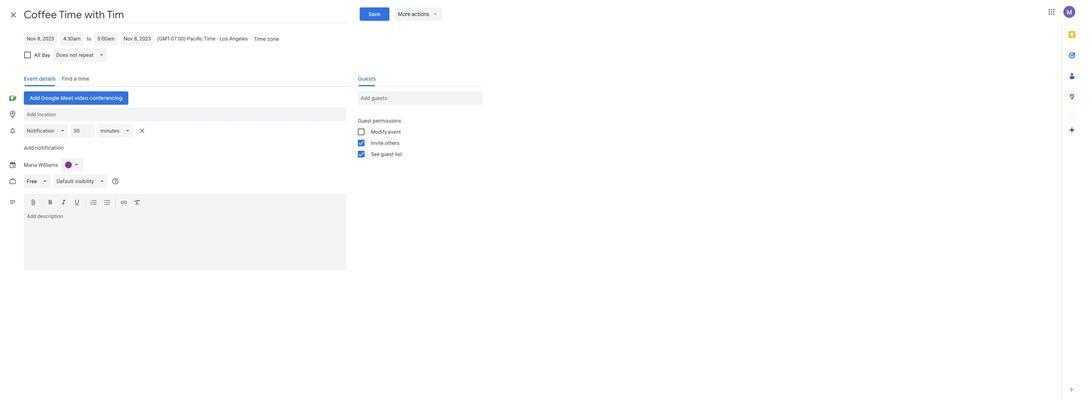 Task type: locate. For each thing, give the bounding box(es) containing it.
End date text field
[[124, 34, 151, 43]]

arrow_drop_down
[[432, 11, 439, 17]]

see
[[371, 151, 380, 157]]

actions
[[412, 11, 429, 17]]

guest permissions
[[358, 118, 401, 124]]

add notification
[[24, 145, 64, 151]]

insert link image
[[120, 199, 128, 208]]

formatting options toolbar
[[24, 194, 346, 212]]

time left -
[[204, 36, 216, 42]]

italic image
[[60, 199, 67, 208]]

tab list
[[1062, 24, 1082, 380]]

1 time from the left
[[204, 36, 216, 42]]

day
[[42, 52, 50, 58]]

07:00)
[[171, 36, 186, 42]]

2 time from the left
[[254, 36, 266, 42]]

time zone
[[254, 36, 279, 42]]

None field
[[53, 48, 110, 62], [24, 124, 71, 138], [98, 124, 136, 138], [24, 175, 53, 188], [53, 175, 110, 188], [53, 48, 110, 62], [24, 124, 71, 138], [98, 124, 136, 138], [24, 175, 53, 188], [53, 175, 110, 188]]

see guest list
[[371, 151, 402, 157]]

save
[[368, 11, 380, 17]]

-
[[217, 36, 218, 42]]

0 horizontal spatial time
[[204, 36, 216, 42]]

time left zone
[[254, 36, 266, 42]]

underline image
[[73, 199, 81, 208]]

End time text field
[[97, 34, 115, 43]]

invite others
[[371, 140, 399, 146]]

add notification button
[[21, 139, 67, 157]]

williams
[[38, 162, 58, 168]]

all
[[34, 52, 40, 58]]

save button
[[360, 7, 389, 21]]

maria williams
[[24, 162, 58, 168]]

to
[[87, 36, 91, 42]]

more
[[398, 11, 411, 17]]

event
[[388, 129, 401, 135]]

list
[[395, 151, 402, 157]]

numbered list image
[[90, 199, 97, 208]]

time
[[204, 36, 216, 42], [254, 36, 266, 42]]

pacific
[[187, 36, 203, 42]]

group
[[352, 115, 483, 160]]

permissions
[[373, 118, 401, 124]]

maria
[[24, 162, 37, 168]]

1 horizontal spatial time
[[254, 36, 266, 42]]

time inside "button"
[[254, 36, 266, 42]]

Guests text field
[[361, 92, 480, 105]]

guest
[[358, 118, 371, 124]]



Task type: describe. For each thing, give the bounding box(es) containing it.
more actions arrow_drop_down
[[398, 11, 439, 17]]

modify event
[[371, 129, 401, 135]]

invite
[[371, 140, 383, 146]]

(gmt-07:00) pacific time - los angeles
[[157, 36, 248, 42]]

Minutes in advance for notification number field
[[74, 124, 92, 138]]

Start date text field
[[27, 34, 54, 43]]

remove formatting image
[[134, 199, 141, 208]]

others
[[385, 140, 399, 146]]

guest
[[381, 151, 394, 157]]

group containing guest permissions
[[352, 115, 483, 160]]

notification
[[35, 145, 64, 151]]

los
[[220, 36, 228, 42]]

(gmt-
[[157, 36, 171, 42]]

Description text field
[[24, 214, 346, 269]]

Title text field
[[24, 7, 348, 23]]

Location text field
[[27, 108, 343, 121]]

Start time text field
[[63, 34, 81, 43]]

30 minutes before element
[[24, 123, 148, 139]]

modify
[[371, 129, 387, 135]]

angeles
[[229, 36, 248, 42]]

zone
[[267, 36, 279, 42]]

time zone button
[[251, 32, 282, 46]]

bold image
[[46, 199, 54, 208]]

bulleted list image
[[103, 199, 111, 208]]

all day
[[34, 52, 50, 58]]

add
[[24, 145, 34, 151]]



Task type: vqa. For each thing, say whether or not it's contained in the screenshot.
My calendars calendars
no



